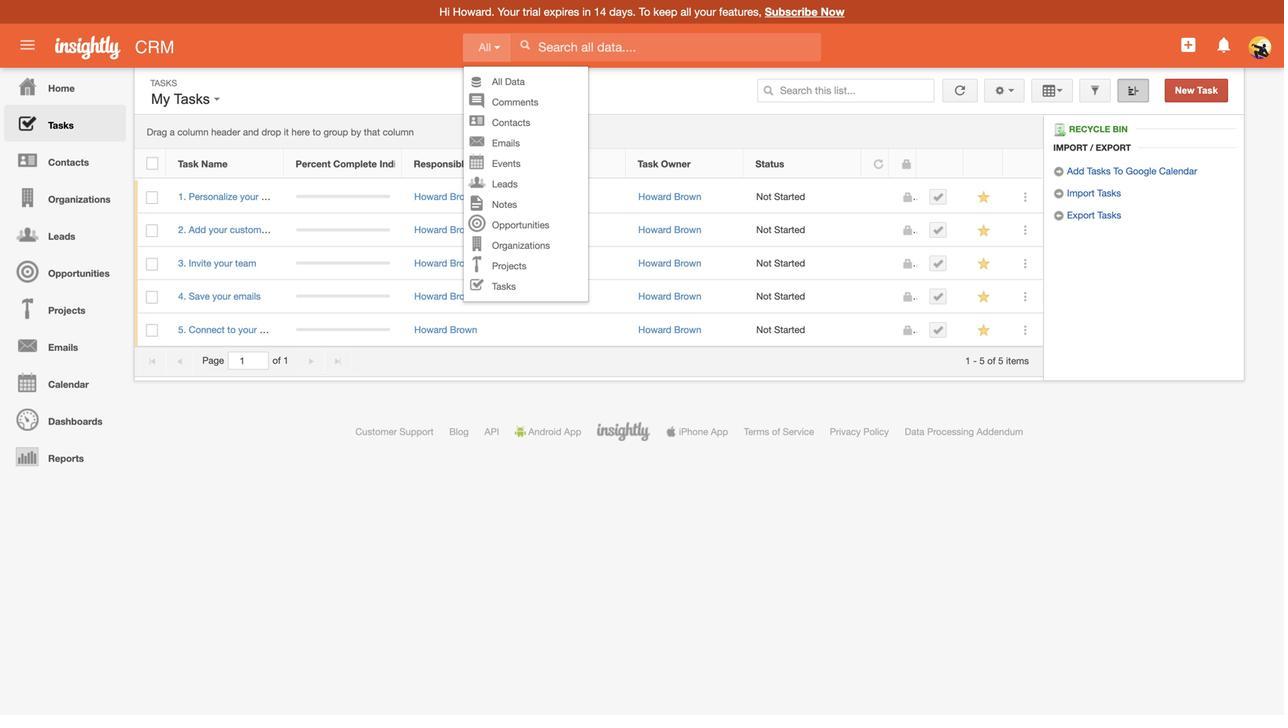 Task type: describe. For each thing, give the bounding box(es) containing it.
team
[[235, 257, 256, 268]]

comments link
[[464, 92, 588, 112]]

5.
[[178, 324, 186, 335]]

0 horizontal spatial leads link
[[4, 216, 126, 253]]

user
[[472, 158, 493, 169]]

my tasks
[[151, 91, 214, 107]]

export tasks
[[1065, 209, 1122, 220]]

percent
[[296, 158, 331, 169]]

add inside row
[[189, 224, 206, 235]]

drag
[[147, 127, 167, 138]]

iphone app
[[679, 426, 728, 437]]

4. save your emails link
[[178, 291, 269, 302]]

home
[[48, 83, 75, 94]]

import tasks link
[[1054, 187, 1121, 199]]

dashboards link
[[4, 401, 126, 438]]

1 horizontal spatial of
[[772, 426, 780, 437]]

iphone
[[679, 426, 708, 437]]

following image
[[977, 290, 992, 305]]

Search all data.... text field
[[511, 33, 821, 61]]

complete
[[333, 158, 377, 169]]

import / export
[[1054, 143, 1131, 153]]

now
[[821, 5, 845, 18]]

reports link
[[4, 438, 126, 475]]

new
[[1175, 85, 1195, 96]]

in
[[582, 5, 591, 18]]

search image
[[763, 85, 774, 96]]

drop
[[262, 127, 281, 138]]

0 horizontal spatial organizations link
[[4, 179, 126, 216]]

processing
[[927, 426, 974, 437]]

leads inside navigation
[[48, 231, 75, 242]]

1 column from the left
[[177, 127, 209, 138]]

1. personalize your account link
[[178, 191, 303, 202]]

not started for 4. save your emails
[[757, 291, 805, 302]]

1 horizontal spatial contacts
[[492, 117, 531, 128]]

private task image for emails
[[902, 291, 913, 302]]

1 press ctrl + space to group column header from the left
[[917, 149, 964, 178]]

hi howard. your trial expires in 14 days. to keep all your features, subscribe now
[[440, 5, 845, 18]]

1 horizontal spatial data
[[905, 426, 925, 437]]

name
[[201, 158, 228, 169]]

your right all at the right top of the page
[[695, 5, 716, 18]]

data processing addendum link
[[905, 426, 1023, 437]]

row containing 1. personalize your account
[[135, 180, 1043, 214]]

1 1 from the left
[[283, 355, 289, 366]]

hi
[[440, 5, 450, 18]]

0 horizontal spatial contacts
[[48, 157, 89, 168]]

apps
[[298, 324, 319, 335]]

1 horizontal spatial tasks link
[[464, 276, 588, 296]]

2 horizontal spatial task
[[1197, 85, 1218, 96]]

1. personalize your account
[[178, 191, 295, 202]]

2. add your customers
[[178, 224, 274, 235]]

terms
[[744, 426, 769, 437]]

2 5 from the left
[[998, 355, 1004, 366]]

row containing 4. save your emails
[[135, 280, 1043, 313]]

dashboards
[[48, 416, 103, 427]]

comments
[[492, 96, 539, 107]]

cog image
[[995, 85, 1006, 96]]

not for 1. personalize your account
[[757, 191, 772, 202]]

status
[[756, 158, 784, 169]]

not for 5. connect to your files and apps
[[757, 324, 772, 335]]

it
[[284, 127, 289, 138]]

by
[[351, 127, 361, 138]]

terms of service
[[744, 426, 814, 437]]

not started cell for 1. personalize your account
[[744, 180, 862, 214]]

expires
[[544, 5, 579, 18]]

howard.
[[453, 5, 495, 18]]

0 horizontal spatial of
[[273, 355, 281, 366]]

row containing 5. connect to your files and apps
[[135, 313, 1043, 346]]

app for android app
[[564, 426, 582, 437]]

mark this task complete image for 3. invite your team
[[933, 258, 944, 269]]

calendar inside navigation
[[48, 379, 89, 390]]

all link
[[463, 33, 511, 62]]

invite
[[189, 257, 211, 268]]

your for emails
[[212, 291, 231, 302]]

emails
[[234, 291, 261, 302]]

not started cell for 4. save your emails
[[744, 280, 862, 313]]

not started cell for 2. add your customers
[[744, 214, 862, 247]]

2.
[[178, 224, 186, 235]]

new task
[[1175, 85, 1218, 96]]

Search this list... text field
[[757, 79, 935, 102]]

not started for 1. personalize your account
[[757, 191, 805, 202]]

export tasks link
[[1054, 209, 1122, 221]]

following image for 5. connect to your files and apps
[[977, 323, 992, 338]]

page
[[202, 355, 224, 366]]

following image for 2. add your customers
[[977, 223, 992, 238]]

not for 3. invite your team
[[757, 257, 772, 268]]

data processing addendum
[[905, 426, 1023, 437]]

iphone app link
[[666, 426, 728, 437]]

features,
[[719, 5, 762, 18]]

all data
[[492, 76, 525, 87]]

private task image for 3. invite your team
[[902, 258, 913, 269]]

navigation containing home
[[0, 68, 126, 475]]

percent complete indicator responsible user
[[296, 158, 493, 169]]

notes link
[[464, 194, 588, 215]]

of 1
[[273, 355, 289, 366]]

service
[[783, 426, 814, 437]]

recycle
[[1069, 124, 1111, 134]]

4. save your emails
[[178, 291, 261, 302]]

data inside the all data link
[[505, 76, 525, 87]]

not started for 2. add your customers
[[757, 224, 805, 235]]

emails inside navigation
[[48, 342, 78, 353]]

blog link
[[449, 426, 469, 437]]

0 horizontal spatial projects link
[[4, 290, 126, 327]]

api
[[485, 426, 499, 437]]

all data link
[[464, 71, 588, 92]]

customer
[[355, 426, 397, 437]]

files
[[260, 324, 276, 335]]

not started for 3. invite your team
[[757, 257, 805, 268]]

opportunities inside navigation
[[48, 268, 110, 279]]

1 horizontal spatial opportunities link
[[464, 215, 588, 235]]

projects inside navigation
[[48, 305, 86, 316]]

trial
[[523, 5, 541, 18]]

notifications image
[[1215, 35, 1234, 54]]

not started cell for 5. connect to your files and apps
[[744, 313, 862, 346]]

0 vertical spatial add
[[1067, 165, 1085, 176]]

row containing task name
[[135, 149, 1043, 178]]

organizations inside navigation
[[48, 194, 111, 205]]

1 vertical spatial emails link
[[4, 327, 126, 364]]

mark this task complete image for 2. add your customers
[[933, 225, 944, 236]]

here
[[292, 127, 310, 138]]

group
[[324, 127, 348, 138]]

responsible
[[414, 158, 469, 169]]

private task image for 5. connect to your files and apps
[[902, 325, 913, 336]]

items
[[1006, 355, 1029, 366]]

subscribe now link
[[765, 5, 845, 18]]

contacts link for home link
[[4, 142, 126, 179]]

1 horizontal spatial export
[[1096, 143, 1131, 153]]

refresh list image
[[953, 85, 968, 96]]

1 field
[[229, 352, 268, 369]]

3 press ctrl + space to group column header from the left
[[1003, 149, 1043, 178]]

crm
[[135, 37, 174, 57]]

circle arrow left image
[[1054, 210, 1065, 221]]

all for all data
[[492, 76, 503, 87]]

1 horizontal spatial calendar
[[1159, 165, 1198, 176]]

header
[[211, 127, 240, 138]]

days.
[[609, 5, 636, 18]]

events link
[[464, 153, 588, 174]]

customer support
[[355, 426, 434, 437]]

privacy policy link
[[830, 426, 889, 437]]

0 vertical spatial emails link
[[464, 133, 588, 153]]

following image for 3. invite your team
[[977, 256, 992, 271]]

/
[[1090, 143, 1094, 153]]

not for 4. save your emails
[[757, 291, 772, 302]]

started for 2. add your customers
[[774, 224, 805, 235]]



Task type: vqa. For each thing, say whether or not it's contained in the screenshot.
the top Usd $‎180,000.00
no



Task type: locate. For each thing, give the bounding box(es) containing it.
2 not started cell from the top
[[744, 214, 862, 247]]

of right 1 field
[[273, 355, 281, 366]]

organizations link
[[4, 179, 126, 216], [464, 235, 588, 255]]

0 vertical spatial and
[[243, 127, 259, 138]]

3 row from the top
[[135, 214, 1043, 247]]

private task image for 1. personalize your account
[[902, 192, 913, 203]]

tasks inside 'button'
[[174, 91, 210, 107]]

1 vertical spatial emails
[[48, 342, 78, 353]]

1 vertical spatial mark this task complete image
[[933, 258, 944, 269]]

3 started from the top
[[774, 257, 805, 268]]

1 vertical spatial organizations link
[[464, 235, 588, 255]]

1 vertical spatial calendar
[[48, 379, 89, 390]]

0 vertical spatial emails
[[492, 137, 520, 148]]

export
[[1096, 143, 1131, 153], [1067, 209, 1095, 220]]

android app link
[[515, 426, 582, 437]]

2 private task image from the top
[[902, 258, 913, 269]]

emails link up events
[[464, 133, 588, 153]]

1 vertical spatial leads
[[48, 231, 75, 242]]

private task image for customers
[[902, 225, 913, 236]]

cell
[[284, 180, 402, 214], [520, 180, 626, 214], [862, 180, 890, 214], [917, 180, 965, 214], [284, 214, 402, 247], [520, 214, 626, 247], [862, 214, 890, 247], [917, 214, 965, 247], [284, 247, 402, 280], [520, 247, 626, 280], [862, 247, 890, 280], [917, 247, 965, 280], [284, 280, 402, 313], [520, 280, 626, 313], [862, 280, 890, 313], [917, 280, 965, 313], [284, 313, 402, 346], [520, 313, 626, 346], [862, 313, 890, 346], [917, 313, 965, 346]]

1 horizontal spatial emails link
[[464, 133, 588, 153]]

task left owner
[[638, 158, 659, 169]]

calendar up 'dashboards' link
[[48, 379, 89, 390]]

0 horizontal spatial column
[[177, 127, 209, 138]]

1 mark this task complete image from the top
[[933, 191, 944, 202]]

projects down the notes
[[492, 260, 527, 271]]

emails link
[[464, 133, 588, 153], [4, 327, 126, 364]]

1.
[[178, 191, 186, 202]]

1 vertical spatial projects link
[[4, 290, 126, 327]]

1 horizontal spatial organizations link
[[464, 235, 588, 255]]

show sidebar image
[[1128, 85, 1139, 96]]

2 mark this task complete image from the top
[[933, 258, 944, 269]]

0 vertical spatial all
[[479, 41, 491, 53]]

column
[[177, 127, 209, 138], [383, 127, 414, 138]]

app right iphone
[[711, 426, 728, 437]]

None checkbox
[[146, 191, 158, 204], [146, 225, 158, 237], [146, 324, 158, 337], [146, 191, 158, 204], [146, 225, 158, 237], [146, 324, 158, 337]]

1 horizontal spatial projects link
[[464, 255, 588, 276]]

0 vertical spatial organizations link
[[4, 179, 126, 216]]

support
[[400, 426, 434, 437]]

-
[[973, 355, 977, 366]]

all
[[681, 5, 692, 18]]

1 vertical spatial to
[[227, 324, 236, 335]]

1 not started cell from the top
[[744, 180, 862, 214]]

add tasks to google calendar
[[1065, 165, 1198, 176]]

press ctrl + space to group column header left circle arrow right icon
[[1003, 149, 1043, 178]]

and right the 'files' at the left of page
[[279, 324, 295, 335]]

0 vertical spatial export
[[1096, 143, 1131, 153]]

your for customers
[[209, 224, 227, 235]]

data up comments
[[505, 76, 525, 87]]

1 horizontal spatial column
[[383, 127, 414, 138]]

2 vertical spatial mark this task complete image
[[933, 291, 944, 302]]

1 vertical spatial tasks link
[[464, 276, 588, 296]]

3 not from the top
[[757, 257, 772, 268]]

1 vertical spatial add
[[189, 224, 206, 235]]

tasks inside navigation
[[48, 120, 74, 131]]

tasks link inside navigation
[[4, 105, 126, 142]]

contacts down the home
[[48, 157, 89, 168]]

import tasks
[[1065, 187, 1121, 198]]

private task image
[[901, 159, 912, 170], [902, 225, 913, 236], [902, 291, 913, 302]]

account
[[261, 191, 295, 202]]

1 horizontal spatial leads
[[492, 178, 518, 189]]

1 vertical spatial to
[[1114, 165, 1124, 176]]

contacts
[[492, 117, 531, 128], [48, 157, 89, 168]]

calendar
[[1159, 165, 1198, 176], [48, 379, 89, 390]]

contacts down comments
[[492, 117, 531, 128]]

emails up events
[[492, 137, 520, 148]]

1 vertical spatial data
[[905, 426, 925, 437]]

4 following image from the top
[[977, 323, 992, 338]]

contacts link down the home
[[4, 142, 126, 179]]

3 private task image from the top
[[902, 325, 913, 336]]

4 not started cell from the top
[[744, 280, 862, 313]]

0 horizontal spatial calendar
[[48, 379, 89, 390]]

add right 2.
[[189, 224, 206, 235]]

of
[[273, 355, 281, 366], [988, 355, 996, 366], [772, 426, 780, 437]]

following image
[[977, 190, 992, 205], [977, 223, 992, 238], [977, 256, 992, 271], [977, 323, 992, 338]]

task for task owner
[[638, 158, 659, 169]]

projects
[[492, 260, 527, 271], [48, 305, 86, 316]]

not started cell
[[744, 180, 862, 214], [744, 214, 862, 247], [744, 247, 862, 280], [744, 280, 862, 313], [744, 313, 862, 346]]

1 vertical spatial all
[[492, 76, 503, 87]]

column right that
[[383, 127, 414, 138]]

your
[[498, 5, 520, 18]]

0 horizontal spatial leads
[[48, 231, 75, 242]]

press ctrl + space to group column header down cog "icon"
[[964, 149, 1003, 178]]

1 vertical spatial and
[[279, 324, 295, 335]]

0 horizontal spatial tasks link
[[4, 105, 126, 142]]

0 horizontal spatial data
[[505, 76, 525, 87]]

2 not started from the top
[[757, 224, 805, 235]]

brown
[[450, 191, 477, 202], [674, 191, 702, 202], [450, 224, 477, 235], [674, 224, 702, 235], [450, 257, 477, 268], [674, 257, 702, 268], [450, 291, 477, 302], [674, 291, 702, 302], [450, 324, 477, 335], [674, 324, 702, 335]]

1 vertical spatial contacts link
[[4, 142, 126, 179]]

white image
[[520, 39, 531, 50]]

0 vertical spatial leads link
[[464, 174, 588, 194]]

home link
[[4, 68, 126, 105]]

emails link up 'dashboards' link
[[4, 327, 126, 364]]

all for all
[[479, 41, 491, 53]]

0 vertical spatial projects link
[[464, 255, 588, 276]]

of right -
[[988, 355, 996, 366]]

projects link down notes link on the left top of page
[[464, 255, 588, 276]]

5. connect to your files and apps link
[[178, 324, 326, 335]]

started for 5. connect to your files and apps
[[774, 324, 805, 335]]

privacy policy
[[830, 426, 889, 437]]

not for 2. add your customers
[[757, 224, 772, 235]]

1 5 from the left
[[980, 355, 985, 366]]

0 horizontal spatial emails
[[48, 342, 78, 353]]

mark this task complete image for 1. personalize your account
[[933, 191, 944, 202]]

0 horizontal spatial organizations
[[48, 194, 111, 205]]

1 horizontal spatial organizations
[[492, 240, 550, 251]]

0 horizontal spatial all
[[479, 41, 491, 53]]

export right circle arrow left image
[[1067, 209, 1095, 220]]

1 mark this task complete image from the top
[[933, 225, 944, 236]]

mark this task complete image for 4. save your emails
[[933, 291, 944, 302]]

None checkbox
[[146, 157, 158, 170], [146, 258, 158, 270], [146, 291, 158, 304], [146, 157, 158, 170], [146, 258, 158, 270], [146, 291, 158, 304]]

android app
[[528, 426, 582, 437]]

1 horizontal spatial 1
[[966, 355, 971, 366]]

1 vertical spatial projects
[[48, 305, 86, 316]]

navigation
[[0, 68, 126, 475]]

to right connect
[[227, 324, 236, 335]]

row group
[[135, 180, 1043, 346]]

press ctrl + space to group column header
[[917, 149, 964, 178], [964, 149, 1003, 178], [1003, 149, 1043, 178]]

0 horizontal spatial opportunities
[[48, 268, 110, 279]]

personalize
[[189, 191, 237, 202]]

not started cell for 3. invite your team
[[744, 247, 862, 280]]

0 horizontal spatial task
[[178, 158, 199, 169]]

my
[[151, 91, 170, 107]]

task left 'name'
[[178, 158, 199, 169]]

1 private task image from the top
[[902, 192, 913, 203]]

started for 4. save your emails
[[774, 291, 805, 302]]

following image for 1. personalize your account
[[977, 190, 992, 205]]

task right new
[[1197, 85, 1218, 96]]

1 horizontal spatial to
[[313, 127, 321, 138]]

import for import / export
[[1054, 143, 1088, 153]]

2 mark this task complete image from the top
[[933, 324, 944, 335]]

keep
[[654, 5, 678, 18]]

emails
[[492, 137, 520, 148], [48, 342, 78, 353]]

0 horizontal spatial projects
[[48, 305, 86, 316]]

owner
[[661, 158, 691, 169]]

column right the a
[[177, 127, 209, 138]]

3. invite your team
[[178, 257, 256, 268]]

connect
[[189, 324, 225, 335]]

recycle bin
[[1069, 124, 1128, 134]]

0 horizontal spatial and
[[243, 127, 259, 138]]

task for task name
[[178, 158, 199, 169]]

to right here
[[313, 127, 321, 138]]

leads link
[[464, 174, 588, 194], [4, 216, 126, 253]]

1 vertical spatial contacts
[[48, 157, 89, 168]]

1 started from the top
[[774, 191, 805, 202]]

data left processing
[[905, 426, 925, 437]]

row
[[135, 149, 1043, 178], [135, 180, 1043, 214], [135, 214, 1043, 247], [135, 247, 1043, 280], [135, 280, 1043, 313], [135, 313, 1043, 346]]

app right android
[[564, 426, 582, 437]]

row containing 3. invite your team
[[135, 247, 1043, 280]]

0 horizontal spatial opportunities link
[[4, 253, 126, 290]]

show list view filters image
[[1090, 85, 1101, 96]]

3 not started from the top
[[757, 257, 805, 268]]

3 following image from the top
[[977, 256, 992, 271]]

howard brown
[[414, 191, 477, 202], [639, 191, 702, 202], [414, 224, 477, 235], [639, 224, 702, 235], [414, 257, 477, 268], [639, 257, 702, 268], [414, 291, 477, 302], [639, 291, 702, 302], [414, 324, 477, 335], [639, 324, 702, 335]]

0 horizontal spatial app
[[564, 426, 582, 437]]

to
[[313, 127, 321, 138], [227, 324, 236, 335]]

1 left -
[[966, 355, 971, 366]]

1
[[283, 355, 289, 366], [966, 355, 971, 366]]

customers
[[230, 224, 274, 235]]

3 mark this task complete image from the top
[[933, 291, 944, 302]]

2 following image from the top
[[977, 223, 992, 238]]

import left /
[[1054, 143, 1088, 153]]

1 vertical spatial organizations
[[492, 240, 550, 251]]

3 not started cell from the top
[[744, 247, 862, 280]]

6 row from the top
[[135, 313, 1043, 346]]

projects up calendar link
[[48, 305, 86, 316]]

to inside row
[[227, 324, 236, 335]]

1 not from the top
[[757, 191, 772, 202]]

1 vertical spatial opportunities
[[48, 268, 110, 279]]

1 horizontal spatial add
[[1067, 165, 1085, 176]]

0 vertical spatial opportunities link
[[464, 215, 588, 235]]

calendar right google
[[1159, 165, 1198, 176]]

privacy
[[830, 426, 861, 437]]

0 horizontal spatial to
[[639, 5, 650, 18]]

addendum
[[977, 426, 1023, 437]]

3.
[[178, 257, 186, 268]]

2 column from the left
[[383, 127, 414, 138]]

1 horizontal spatial emails
[[492, 137, 520, 148]]

mark this task complete image for 5. connect to your files and apps
[[933, 324, 944, 335]]

0 vertical spatial contacts link
[[464, 112, 588, 133]]

contacts link down comments
[[464, 112, 588, 133]]

1 vertical spatial mark this task complete image
[[933, 324, 944, 335]]

tasks
[[150, 78, 177, 88], [174, 91, 210, 107], [48, 120, 74, 131], [1087, 165, 1111, 176], [1098, 187, 1121, 198], [1098, 209, 1122, 220], [492, 281, 516, 292]]

repeating task image
[[873, 159, 884, 170]]

import for import tasks
[[1067, 187, 1095, 198]]

0 vertical spatial calendar
[[1159, 165, 1198, 176]]

2 vertical spatial private task image
[[902, 291, 913, 302]]

all down howard.
[[479, 41, 491, 53]]

5 right -
[[980, 355, 985, 366]]

mark this task complete image
[[933, 191, 944, 202], [933, 324, 944, 335]]

1 vertical spatial opportunities link
[[4, 253, 126, 290]]

0 vertical spatial opportunities
[[492, 219, 550, 230]]

0 horizontal spatial emails link
[[4, 327, 126, 364]]

1 vertical spatial import
[[1067, 187, 1095, 198]]

2 1 from the left
[[966, 355, 971, 366]]

your for team
[[214, 257, 233, 268]]

mark this task complete image
[[933, 225, 944, 236], [933, 258, 944, 269], [933, 291, 944, 302]]

1 not started from the top
[[757, 191, 805, 202]]

0 vertical spatial private task image
[[902, 192, 913, 203]]

started
[[774, 191, 805, 202], [774, 224, 805, 235], [774, 257, 805, 268], [774, 291, 805, 302], [774, 324, 805, 335]]

not started for 5. connect to your files and apps
[[757, 324, 805, 335]]

policy
[[864, 426, 889, 437]]

and left "drop"
[[243, 127, 259, 138]]

task name
[[178, 158, 228, 169]]

events
[[492, 158, 521, 169]]

0 horizontal spatial export
[[1067, 209, 1095, 220]]

all up comments
[[492, 76, 503, 87]]

that
[[364, 127, 380, 138]]

1 horizontal spatial to
[[1114, 165, 1124, 176]]

5 left items
[[998, 355, 1004, 366]]

1 horizontal spatial task
[[638, 158, 659, 169]]

2 horizontal spatial of
[[988, 355, 996, 366]]

add right circle arrow right icon
[[1067, 165, 1085, 176]]

0 vertical spatial leads
[[492, 178, 518, 189]]

2 row from the top
[[135, 180, 1043, 214]]

2 app from the left
[[711, 426, 728, 437]]

1 vertical spatial leads link
[[4, 216, 126, 253]]

row containing 2. add your customers
[[135, 214, 1043, 247]]

0 horizontal spatial 5
[[980, 355, 985, 366]]

0 vertical spatial contacts
[[492, 117, 531, 128]]

press ctrl + space to group column header right repeating task image
[[917, 149, 964, 178]]

circle arrow right image
[[1054, 188, 1065, 199]]

customer support link
[[355, 426, 434, 437]]

5 started from the top
[[774, 324, 805, 335]]

0 vertical spatial data
[[505, 76, 525, 87]]

5 row from the top
[[135, 280, 1043, 313]]

my tasks button
[[147, 87, 224, 111]]

subscribe
[[765, 5, 818, 18]]

api link
[[485, 426, 499, 437]]

5
[[980, 355, 985, 366], [998, 355, 1004, 366]]

export down bin
[[1096, 143, 1131, 153]]

your for account
[[240, 191, 259, 202]]

2 started from the top
[[774, 224, 805, 235]]

private task image
[[902, 192, 913, 203], [902, 258, 913, 269], [902, 325, 913, 336]]

of right terms
[[772, 426, 780, 437]]

organizations
[[48, 194, 111, 205], [492, 240, 550, 251]]

your up 3. invite your team
[[209, 224, 227, 235]]

0 vertical spatial mark this task complete image
[[933, 225, 944, 236]]

your left team
[[214, 257, 233, 268]]

your left the 'files' at the left of page
[[238, 324, 257, 335]]

your right the save
[[212, 291, 231, 302]]

1 vertical spatial private task image
[[902, 258, 913, 269]]

1 horizontal spatial 5
[[998, 355, 1004, 366]]

0 vertical spatial tasks link
[[4, 105, 126, 142]]

a
[[170, 127, 175, 138]]

and inside row
[[279, 324, 295, 335]]

task owner
[[638, 158, 691, 169]]

0 vertical spatial private task image
[[901, 159, 912, 170]]

opportunities
[[492, 219, 550, 230], [48, 268, 110, 279]]

4 row from the top
[[135, 247, 1043, 280]]

2 vertical spatial private task image
[[902, 325, 913, 336]]

data
[[505, 76, 525, 87], [905, 426, 925, 437]]

contacts link for the all data link at the left top of the page
[[464, 112, 588, 133]]

1 following image from the top
[[977, 190, 992, 205]]

5 not from the top
[[757, 324, 772, 335]]

started for 3. invite your team
[[774, 257, 805, 268]]

1 app from the left
[[564, 426, 582, 437]]

1 horizontal spatial and
[[279, 324, 295, 335]]

calendar link
[[4, 364, 126, 401]]

4 not started from the top
[[757, 291, 805, 302]]

4 started from the top
[[774, 291, 805, 302]]

drag a column header and drop it here to group by that column
[[147, 127, 414, 138]]

app for iphone app
[[711, 426, 728, 437]]

not
[[757, 191, 772, 202], [757, 224, 772, 235], [757, 257, 772, 268], [757, 291, 772, 302], [757, 324, 772, 335]]

1 right 1 field
[[283, 355, 289, 366]]

blog
[[449, 426, 469, 437]]

1 horizontal spatial leads link
[[464, 174, 588, 194]]

terms of service link
[[744, 426, 814, 437]]

2. add your customers link
[[178, 224, 282, 235]]

2 not from the top
[[757, 224, 772, 235]]

import right circle arrow right image
[[1067, 187, 1095, 198]]

android
[[528, 426, 562, 437]]

1 vertical spatial export
[[1067, 209, 1095, 220]]

2 press ctrl + space to group column header from the left
[[964, 149, 1003, 178]]

1 horizontal spatial all
[[492, 76, 503, 87]]

1 row from the top
[[135, 149, 1043, 178]]

0 vertical spatial organizations
[[48, 194, 111, 205]]

0 vertical spatial to
[[639, 5, 650, 18]]

emails up calendar link
[[48, 342, 78, 353]]

1 horizontal spatial opportunities
[[492, 219, 550, 230]]

circle arrow right image
[[1054, 166, 1065, 177]]

your left account at left top
[[240, 191, 259, 202]]

row group containing 1. personalize your account
[[135, 180, 1043, 346]]

to left google
[[1114, 165, 1124, 176]]

google
[[1126, 165, 1157, 176]]

howard
[[414, 191, 447, 202], [639, 191, 672, 202], [414, 224, 447, 235], [639, 224, 672, 235], [414, 257, 447, 268], [639, 257, 672, 268], [414, 291, 447, 302], [639, 291, 672, 302], [414, 324, 447, 335], [639, 324, 672, 335]]

5. connect to your files and apps
[[178, 324, 319, 335]]

to left keep
[[639, 5, 650, 18]]

5 not started cell from the top
[[744, 313, 862, 346]]

4 not from the top
[[757, 291, 772, 302]]

0 vertical spatial import
[[1054, 143, 1088, 153]]

5 not started from the top
[[757, 324, 805, 335]]

0 vertical spatial mark this task complete image
[[933, 191, 944, 202]]

started for 1. personalize your account
[[774, 191, 805, 202]]

new task link
[[1165, 79, 1228, 102]]

1 horizontal spatial projects
[[492, 260, 527, 271]]

projects link up calendar link
[[4, 290, 126, 327]]

0 vertical spatial to
[[313, 127, 321, 138]]



